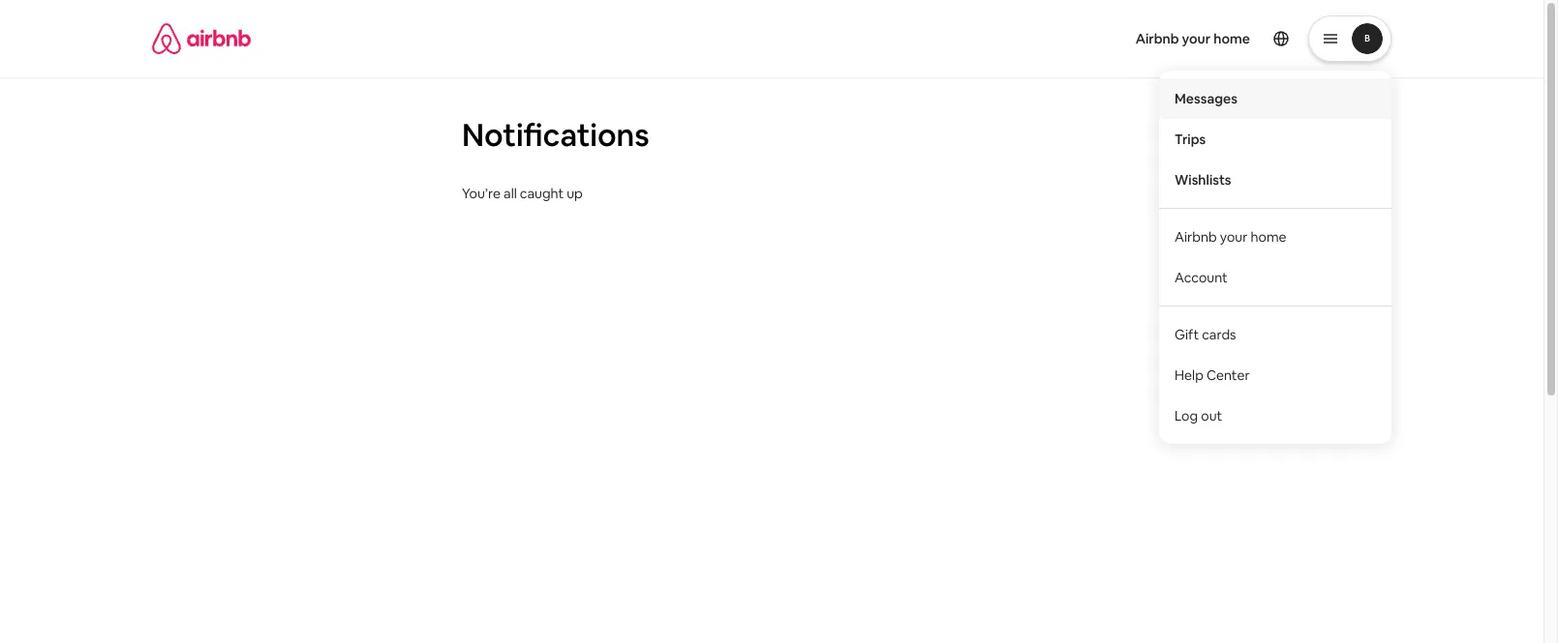Task type: locate. For each thing, give the bounding box(es) containing it.
notifications
[[462, 115, 650, 155]]

0 vertical spatial your
[[1182, 30, 1211, 47]]

airbnb your home link down wishlists link
[[1159, 217, 1392, 257]]

airbnb your home link up messages on the top
[[1124, 18, 1262, 59]]

1 vertical spatial your
[[1220, 228, 1248, 246]]

1 vertical spatial home
[[1251, 228, 1287, 246]]

1 vertical spatial airbnb your home link
[[1159, 217, 1392, 257]]

your up account
[[1220, 228, 1248, 246]]

0 horizontal spatial your
[[1182, 30, 1211, 47]]

airbnb your home link
[[1124, 18, 1262, 59], [1159, 217, 1392, 257]]

gift cards
[[1175, 326, 1236, 343]]

your up messages on the top
[[1182, 30, 1211, 47]]

home up 'account' link on the top of the page
[[1251, 228, 1287, 246]]

wishlists
[[1175, 171, 1231, 188]]

you're all caught up
[[462, 185, 583, 202]]

airbnb up account
[[1175, 228, 1217, 246]]

up
[[567, 185, 583, 202]]

airbnb your home up account
[[1175, 228, 1287, 246]]

airbnb your home for bottommost airbnb your home link
[[1175, 228, 1287, 246]]

account
[[1175, 269, 1228, 286]]

0 vertical spatial airbnb your home
[[1136, 30, 1250, 47]]

airbnb up messages on the top
[[1136, 30, 1179, 47]]

center
[[1207, 367, 1250, 384]]

help center
[[1175, 367, 1250, 384]]

home up messages on the top
[[1214, 30, 1250, 47]]

account link
[[1159, 257, 1392, 298]]

your
[[1182, 30, 1211, 47], [1220, 228, 1248, 246]]

airbnb your home
[[1136, 30, 1250, 47], [1175, 228, 1287, 246]]

airbnb
[[1136, 30, 1179, 47], [1175, 228, 1217, 246]]

0 vertical spatial home
[[1214, 30, 1250, 47]]

home
[[1214, 30, 1250, 47], [1251, 228, 1287, 246]]

airbnb your home up messages on the top
[[1136, 30, 1250, 47]]

trips
[[1175, 130, 1206, 148]]

1 vertical spatial airbnb your home
[[1175, 228, 1287, 246]]



Task type: vqa. For each thing, say whether or not it's contained in the screenshot.
1st 5 from left
no



Task type: describe. For each thing, give the bounding box(es) containing it.
caught
[[520, 185, 564, 202]]

messages link
[[1159, 78, 1392, 119]]

profile element
[[795, 0, 1392, 444]]

1 horizontal spatial your
[[1220, 228, 1248, 246]]

help center link
[[1159, 355, 1392, 396]]

wishlists link
[[1159, 159, 1392, 200]]

you're
[[462, 185, 501, 202]]

airbnb your home for top airbnb your home link
[[1136, 30, 1250, 47]]

trips link
[[1159, 119, 1392, 159]]

log
[[1175, 407, 1198, 425]]

log out
[[1175, 407, 1222, 425]]

cards
[[1202, 326, 1236, 343]]

out
[[1201, 407, 1222, 425]]

gift
[[1175, 326, 1199, 343]]

help
[[1175, 367, 1204, 384]]

0 vertical spatial airbnb
[[1136, 30, 1179, 47]]

log out button
[[1159, 396, 1392, 436]]

messages
[[1175, 90, 1238, 107]]

1 vertical spatial airbnb
[[1175, 228, 1217, 246]]

all
[[504, 185, 517, 202]]

gift cards link
[[1159, 314, 1392, 355]]

0 vertical spatial airbnb your home link
[[1124, 18, 1262, 59]]



